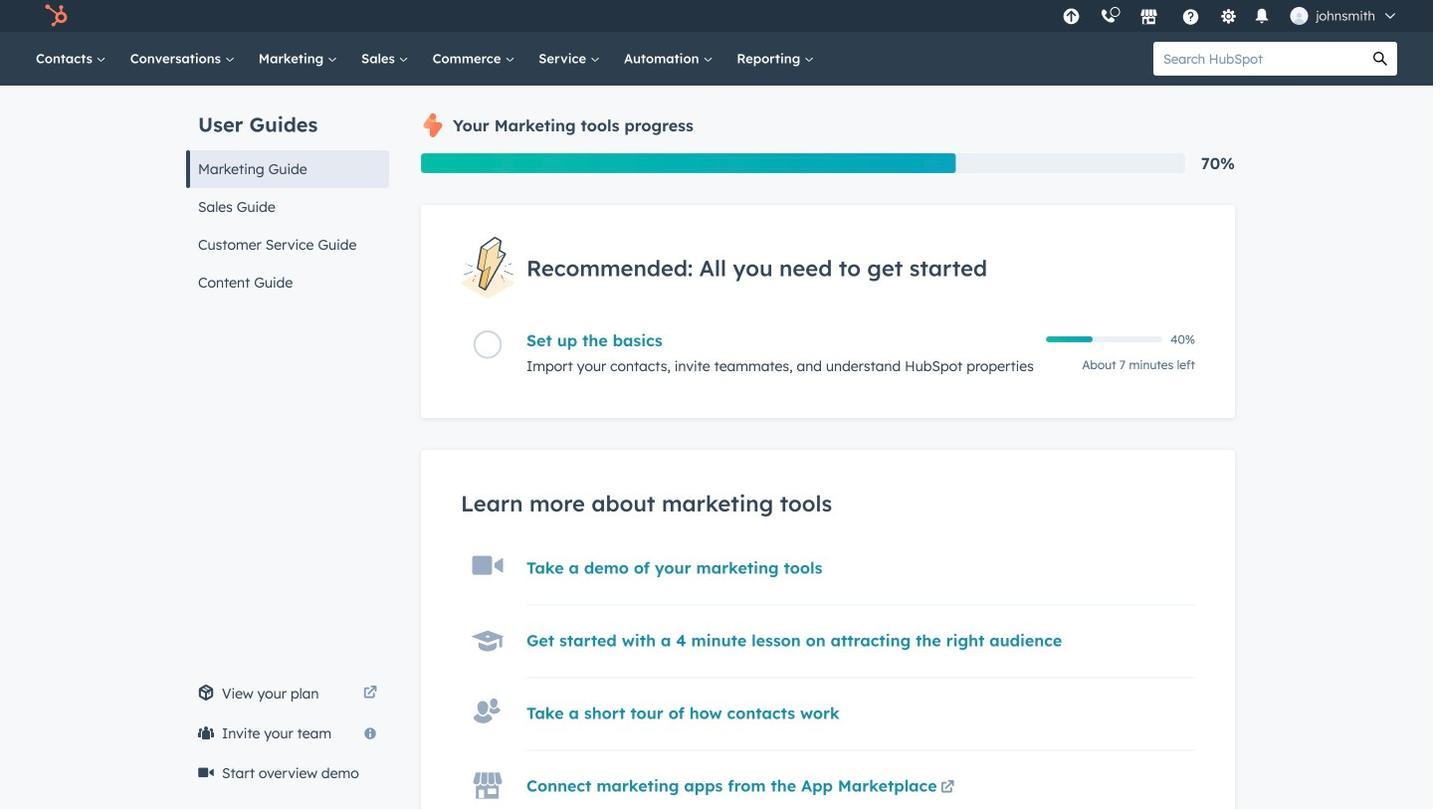 Task type: vqa. For each thing, say whether or not it's contained in the screenshot.
Search HubSpot search box
yes



Task type: describe. For each thing, give the bounding box(es) containing it.
[object object] complete progress bar
[[1047, 337, 1093, 343]]

marketplaces image
[[1140, 9, 1158, 27]]



Task type: locate. For each thing, give the bounding box(es) containing it.
menu
[[1053, 0, 1410, 32]]

Search HubSpot search field
[[1154, 42, 1364, 76]]

progress bar
[[421, 153, 956, 173]]

user guides element
[[186, 86, 389, 302]]

link opens in a new window image
[[363, 687, 377, 701]]

john smith image
[[1291, 7, 1309, 25]]

link opens in a new window image
[[363, 682, 377, 706], [941, 777, 955, 801], [941, 782, 955, 796]]



